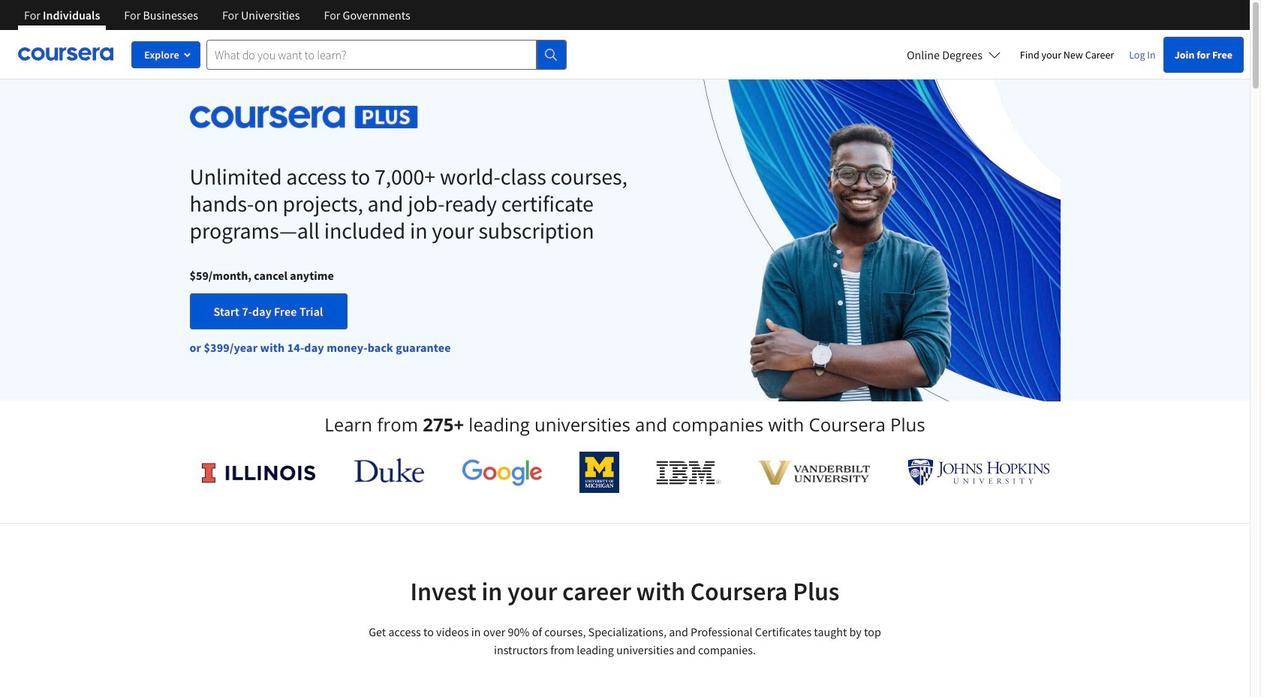 Task type: vqa. For each thing, say whether or not it's contained in the screenshot.
Professional Certificate
no



Task type: locate. For each thing, give the bounding box(es) containing it.
None search field
[[206, 39, 567, 69]]

coursera image
[[18, 42, 113, 66]]

university of illinois at urbana-champaign image
[[200, 461, 318, 485]]

coursera plus image
[[190, 106, 418, 128]]



Task type: describe. For each thing, give the bounding box(es) containing it.
johns hopkins university image
[[907, 459, 1050, 487]]

duke university image
[[355, 459, 425, 483]]

banner navigation
[[12, 0, 422, 41]]

google image
[[462, 459, 543, 487]]

What do you want to learn? text field
[[206, 39, 537, 69]]

ibm image
[[656, 461, 721, 485]]

vanderbilt image
[[758, 461, 870, 485]]

university of michigan image
[[580, 452, 619, 493]]



